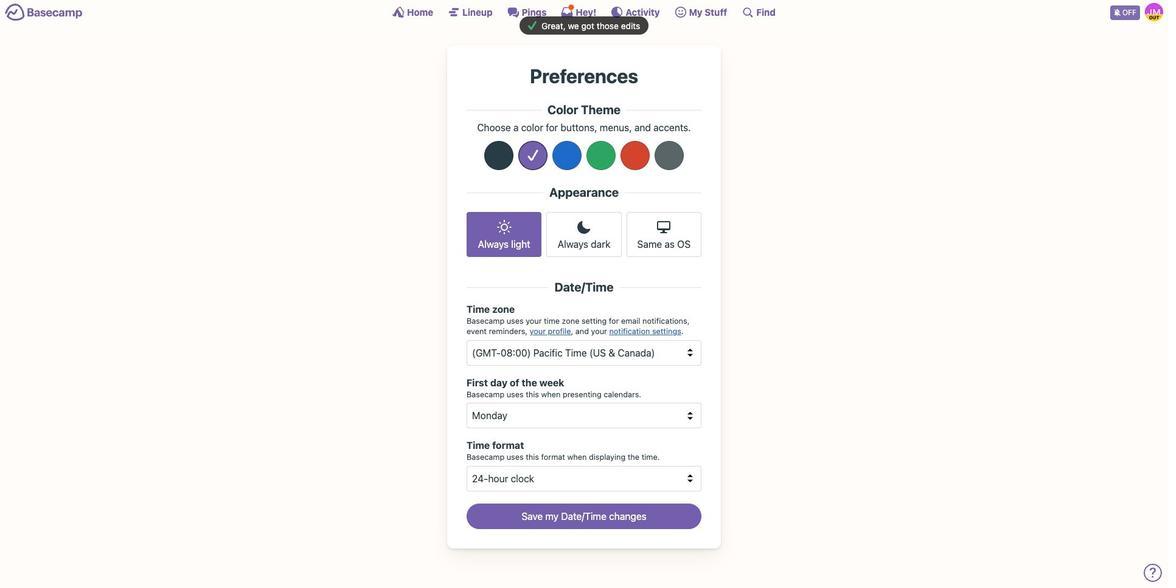 Task type: locate. For each thing, give the bounding box(es) containing it.
alert
[[0, 16, 1168, 35]]

jer mill image
[[1145, 3, 1163, 21]]

switch accounts image
[[5, 3, 83, 22]]

keyboard shortcut: ⌘ + / image
[[742, 6, 754, 18]]

None submit
[[467, 504, 701, 530]]



Task type: describe. For each thing, give the bounding box(es) containing it.
main element
[[0, 0, 1168, 24]]



Task type: vqa. For each thing, say whether or not it's contained in the screenshot.
Keyboard shortcut: ⌘ + / Icon
yes



